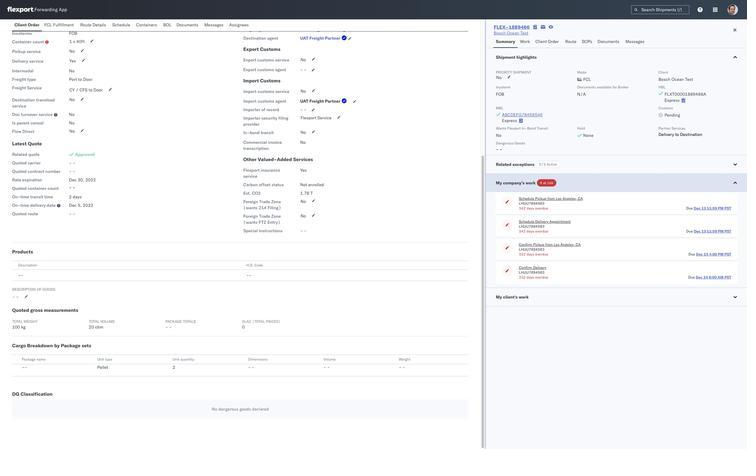 Task type: vqa. For each thing, say whether or not it's contained in the screenshot.
"ready" in The cargo ready date (CRD) for container(s)  at Bosch Shen Zhen Taixiang plant has changed from empty to 2022-11- 16.
no



Task type: describe. For each thing, give the bounding box(es) containing it.
1 horizontal spatial /
[[76, 87, 78, 93]]

hbl
[[659, 85, 666, 89]]

bol
[[163, 22, 171, 28]]

1 horizontal spatial messages button
[[623, 36, 648, 48]]

0 horizontal spatial count
[[33, 39, 44, 45]]

time for transit
[[20, 194, 29, 200]]

goods
[[515, 141, 525, 145]]

not
[[300, 182, 307, 187]]

carbon
[[243, 182, 258, 187]]

ca for confirm pickup from los angeles, ca
[[576, 242, 581, 247]]

is parent consol
[[12, 120, 44, 126]]

direct
[[22, 129, 34, 134]]

description for description
[[18, 263, 37, 267]]

dec for schedule delivery appointment
[[694, 229, 701, 233]]

related for related exceptions
[[496, 162, 512, 167]]

wants
[[496, 126, 506, 131]]

confirm delivery lhuu7894563
[[519, 265, 547, 275]]

client bosch ocean test incoterm fob
[[496, 70, 693, 97]]

special instructions
[[243, 228, 283, 233]]

goods for dangerous
[[240, 406, 251, 412]]

days for confirm pickup from los angeles, ca
[[527, 252, 534, 256]]

customs for export customs service
[[257, 57, 274, 63]]

declared
[[252, 406, 269, 412]]

2 for 2 days
[[69, 194, 72, 200]]

client for top client order button
[[15, 22, 27, 28]]

0 vertical spatial client order button
[[12, 19, 42, 31]]

dangerous goods - -
[[496, 141, 525, 152]]

route
[[28, 211, 38, 217]]

bosch inside client bosch ocean test incoterm fob
[[659, 77, 671, 82]]

freight for flexport freight / bco
[[30, 22, 43, 28]]

dec for confirm delivery
[[696, 275, 703, 279]]

est. co2
[[243, 190, 261, 196]]

no inside 'wants flexport in-bond transit no'
[[496, 133, 502, 138]]

highlights
[[517, 55, 537, 60]]

overdue for confirm pickup from los angeles, ca lhuu7894563
[[535, 252, 548, 256]]

schedule for schedule
[[112, 22, 130, 28]]

0 vertical spatial ocean
[[507, 30, 519, 36]]

flexport inside 'wants flexport in-bond transit no'
[[507, 126, 521, 131]]

dimensions
[[248, 357, 268, 362]]

mode
[[577, 70, 587, 74]]

is
[[12, 120, 16, 126]]

0/3
[[539, 162, 546, 167]]

fcl fulfillment
[[44, 22, 74, 28]]

by
[[54, 342, 60, 349]]

time up "date"
[[44, 194, 53, 200]]

cy
[[69, 87, 75, 93]]

0 vertical spatial documents button
[[174, 19, 202, 31]]

due dec 13 11:59 pm pst for schedule pickup from los angeles, ca lhuu7894563
[[686, 206, 732, 210]]

description for description of goods
[[12, 287, 36, 292]]

quoted for quoted gross measurements
[[12, 307, 29, 313]]

date
[[47, 203, 56, 208]]

service for doc turnover service
[[39, 112, 53, 117]]

delivery
[[30, 203, 46, 208]]

partner inside partner services delivery to destination
[[659, 126, 671, 131]]

confirm for confirm pickup from los angeles, ca
[[519, 242, 532, 247]]

importer security filing provider
[[243, 115, 289, 127]]

0 vertical spatial /
[[44, 22, 46, 28]]

332 for confirm delivery lhuu7894563
[[519, 275, 526, 279]]

0 horizontal spatial services
[[293, 156, 313, 162]]

due for confirm delivery lhuu7894563
[[688, 275, 695, 279]]

0 vertical spatial pickup
[[12, 49, 26, 54]]

client's
[[503, 294, 518, 300]]

due for schedule delivery appointment lhuu7894563
[[686, 229, 693, 233]]

0 vertical spatial test
[[521, 30, 529, 36]]

uat for destination agent
[[300, 35, 308, 41]]

destination for destination agent
[[243, 35, 266, 41]]

of for gross
[[37, 287, 42, 292]]

latest
[[12, 141, 27, 147]]

assignees
[[229, 22, 249, 28]]

quoted for quoted route
[[12, 211, 27, 217]]

bosch inside bosch ocean test link
[[494, 30, 506, 36]]

record
[[267, 107, 279, 112]]

test inside client bosch ocean test incoterm fob
[[685, 77, 693, 82]]

pst for schedule pickup from los angeles, ca lhuu7894563
[[725, 206, 732, 210]]

documents available for broker n/a
[[577, 85, 629, 97]]

fcl fulfillment button
[[42, 19, 78, 31]]

cy / cfs to door
[[69, 87, 103, 93]]

volume
[[100, 319, 115, 324]]

measurements
[[44, 307, 78, 313]]

confirm for confirm delivery
[[519, 265, 532, 270]]

20
[[89, 324, 94, 330]]

pst for confirm delivery lhuu7894563
[[725, 275, 732, 279]]

transload
[[36, 97, 55, 103]]

summary
[[496, 39, 515, 44]]

forwarding agents
[[243, 16, 287, 22]]

flow
[[12, 129, 21, 134]]

delivery up intermodal on the left top of the page
[[12, 58, 28, 64]]

schedule button
[[110, 19, 134, 31]]

service down the "pickup service"
[[29, 58, 43, 64]]

kg
[[21, 324, 26, 330]]

totals
[[183, 319, 196, 324]]

cfs
[[80, 87, 87, 93]]

client inside client bosch ocean test incoterm fob
[[659, 70, 669, 74]]

1 vertical spatial documents
[[598, 39, 620, 44]]

0 horizontal spatial fob
[[69, 31, 77, 36]]

0 horizontal spatial yes
[[69, 58, 76, 64]]

-- for products
[[18, 273, 23, 278]]

cargo
[[12, 342, 26, 349]]

angeles, for schedule pickup from los angeles, ca lhuu7894563
[[563, 196, 577, 201]]

customs for export customs
[[260, 46, 280, 52]]

expiration
[[22, 177, 42, 183]]

agent up the record
[[275, 98, 286, 104]]

bol button
[[161, 19, 174, 31]]

fulfillment
[[53, 22, 74, 28]]

1 horizontal spatial door
[[94, 87, 103, 93]]

export for export customs
[[243, 46, 259, 52]]

related quote
[[12, 152, 40, 157]]

service for destination transload service
[[12, 103, 26, 109]]

1889466
[[509, 24, 530, 30]]

lhuu7894563 inside confirm pickup from los angeles, ca lhuu7894563
[[519, 247, 545, 252]]

2 vertical spatial customs
[[659, 106, 673, 110]]

my for my client's work
[[496, 294, 502, 300]]

classification
[[21, 391, 53, 397]]

x
[[73, 39, 75, 44]]

customs for import customs service
[[258, 89, 274, 94]]

0 horizontal spatial documents
[[177, 22, 198, 28]]

1 horizontal spatial yes
[[300, 167, 307, 173]]

type for freight type
[[27, 77, 36, 82]]

offset
[[259, 182, 271, 187]]

pickup for schedule
[[535, 196, 547, 201]]

delivery inside confirm delivery lhuu7894563
[[533, 265, 547, 270]]

abcdefg78456546
[[502, 112, 543, 117]]

bosch ocean test link
[[494, 30, 529, 36]]

trade for ftz
[[259, 213, 270, 219]]

1 vertical spatial count
[[47, 186, 59, 191]]

dangerous
[[218, 406, 238, 412]]

risk
[[547, 180, 554, 185]]

332 for confirm pickup from los angeles, ca lhuu7894563
[[519, 252, 526, 256]]

flexport for flexport freight / bco
[[12, 22, 29, 28]]

work for my company's work
[[526, 180, 536, 186]]

2 for 2
[[173, 365, 175, 370]]

los for 332 days overdue
[[554, 242, 560, 247]]

related for related quote
[[12, 152, 27, 157]]

transit for bond
[[261, 130, 274, 135]]

foreign for foreign trade zone (wants 214 filing)
[[243, 199, 258, 204]]

express for mbl
[[502, 118, 517, 123]]

parent
[[17, 120, 29, 126]]

agent down export customs service
[[275, 67, 286, 72]]

1 x 40ft
[[69, 39, 85, 44]]

commercial
[[243, 140, 267, 145]]

h.s. code
[[246, 263, 263, 267]]

broker
[[618, 85, 629, 89]]

1 vertical spatial client order button
[[533, 36, 563, 48]]

sets
[[82, 342, 91, 349]]

lhuu7894563 inside confirm delivery lhuu7894563
[[519, 270, 545, 275]]

service down container count
[[27, 49, 41, 54]]

shipment highlights
[[496, 55, 537, 60]]

route for route details
[[80, 22, 91, 28]]

332 days overdue for delivery
[[519, 275, 548, 279]]

forwarding app
[[35, 7, 67, 13]]

import customs
[[243, 78, 281, 84]]

goods for of
[[42, 287, 55, 292]]

code
[[255, 263, 263, 267]]

import customs agent
[[243, 98, 286, 104]]

due dec 24 6:00 am pst
[[688, 275, 732, 279]]

work button
[[518, 36, 533, 48]]

intermodal
[[12, 68, 34, 74]]

days for confirm delivery
[[527, 275, 534, 279]]

other
[[243, 156, 257, 162]]

customs for import customs agent
[[258, 98, 274, 104]]

pickup for confirm
[[533, 242, 544, 247]]

unit for unit type
[[97, 357, 104, 362]]

trade for 214
[[259, 199, 270, 204]]

40ft
[[76, 39, 85, 44]]

to for cy
[[89, 87, 92, 93]]

hold
[[577, 126, 585, 131]]

3 uat freight partner from the top
[[300, 98, 340, 104]]

fcl for fcl fulfillment
[[44, 22, 52, 28]]

foreign trade zone (wants ftz entry)
[[243, 213, 281, 225]]

special
[[243, 228, 258, 233]]

1 vertical spatial package
[[61, 342, 80, 349]]

flxt00001889466a
[[665, 91, 707, 97]]

dangerous
[[496, 141, 514, 145]]

4
[[540, 180, 542, 185]]

freight type
[[12, 77, 36, 82]]

doc turnover service
[[12, 112, 53, 117]]

0 horizontal spatial in-
[[243, 130, 250, 135]]

23
[[704, 252, 709, 256]]

unit quantity
[[173, 357, 194, 362]]

invoice
[[268, 140, 282, 145]]

dec for confirm pickup from los angeles, ca
[[696, 252, 703, 256]]

bond
[[250, 130, 260, 135]]

rate expiration
[[12, 177, 42, 183]]

destination inside partner services delivery to destination
[[680, 132, 703, 137]]

0 vertical spatial messages
[[204, 22, 224, 28]]

0 horizontal spatial door
[[83, 77, 92, 82]]



Task type: locate. For each thing, give the bounding box(es) containing it.
0 vertical spatial 2
[[69, 194, 72, 200]]

2 vertical spatial export
[[243, 67, 256, 72]]

uat
[[300, 27, 308, 32], [300, 35, 308, 41], [300, 98, 308, 104]]

order up the incoterms on the top left
[[28, 22, 39, 28]]

route inside 'button'
[[565, 39, 577, 44]]

332 up confirm delivery button
[[519, 252, 526, 256]]

client up hbl
[[659, 70, 669, 74]]

1 horizontal spatial count
[[47, 186, 59, 191]]

to right port
[[78, 77, 82, 82]]

delivery down confirm pickup from los angeles, ca lhuu7894563
[[533, 265, 547, 270]]

import for import customs agent
[[243, 98, 257, 104]]

2 foreign from the top
[[243, 213, 258, 219]]

appointment
[[550, 219, 571, 224]]

2022 for dec 30, 2022
[[85, 177, 96, 183]]

1 horizontal spatial documents
[[577, 85, 596, 89]]

export down export customs
[[243, 57, 256, 63]]

1 horizontal spatial unit
[[173, 357, 180, 362]]

to down pending at the right top of page
[[675, 132, 679, 137]]

1 13 from the top
[[702, 206, 706, 210]]

0 horizontal spatial goods
[[42, 287, 55, 292]]

active
[[547, 162, 557, 167]]

0 vertical spatial 332 days overdue
[[519, 252, 548, 256]]

latest quote
[[12, 141, 42, 147]]

1 freight from the left
[[30, 22, 43, 28]]

1 vertical spatial schedule
[[519, 196, 534, 201]]

overdue for confirm delivery lhuu7894563
[[535, 275, 548, 279]]

documents button up shipment highlights button
[[595, 36, 623, 48]]

2 importer from the top
[[243, 115, 260, 121]]

express
[[665, 98, 680, 103], [502, 118, 517, 123]]

unit left quantity
[[173, 357, 180, 362]]

1 trade from the top
[[259, 199, 270, 204]]

(wants inside foreign trade zone (wants 214 filing)
[[243, 205, 258, 210]]

no
[[69, 48, 75, 54], [301, 57, 306, 62], [69, 68, 75, 74], [496, 75, 502, 80], [301, 88, 306, 94], [69, 97, 75, 102], [69, 112, 75, 117], [69, 120, 75, 126], [69, 128, 75, 134], [301, 130, 306, 135], [496, 133, 502, 138], [300, 140, 306, 145], [301, 199, 306, 204], [301, 213, 306, 219], [212, 406, 217, 412]]

export down destination agent
[[243, 46, 259, 52]]

importer
[[243, 107, 260, 112], [243, 115, 260, 121]]

schedule inside button
[[112, 22, 130, 28]]

4 quoted from the top
[[12, 211, 27, 217]]

total up 20
[[89, 319, 99, 324]]

quoted for quoted carrier
[[12, 160, 27, 166]]

unit up pallet
[[97, 357, 104, 362]]

flexport for flexport service
[[301, 115, 316, 121]]

2 vertical spatial import
[[243, 98, 257, 104]]

uat for origin agent
[[300, 27, 308, 32]]

/ left 'bco'
[[44, 22, 46, 28]]

342 down schedule delivery appointment lhuu7894563
[[519, 229, 526, 233]]

angeles, inside schedule pickup from los angeles, ca lhuu7894563
[[563, 196, 577, 201]]

approved
[[75, 152, 95, 157]]

2 my from the top
[[496, 294, 502, 300]]

fcl inside button
[[44, 22, 52, 28]]

0 vertical spatial related
[[12, 152, 27, 157]]

zone for foreign trade zone (wants 214 filing)
[[271, 199, 281, 204]]

days down confirm delivery lhuu7894563
[[527, 275, 534, 279]]

unit
[[97, 357, 104, 362], [173, 357, 180, 362]]

1 332 from the top
[[519, 252, 526, 256]]

zone inside foreign trade zone (wants 214 filing)
[[271, 199, 281, 204]]

quoted left route
[[12, 211, 27, 217]]

11:59 for schedule pickup from los angeles, ca lhuu7894563
[[707, 206, 717, 210]]

1 quoted from the top
[[12, 160, 27, 166]]

order for the bottommost client order button
[[548, 39, 559, 44]]

schedule inside schedule pickup from los angeles, ca lhuu7894563
[[519, 196, 534, 201]]

2 total from the left
[[89, 319, 99, 324]]

1 uat freight partner link from the top
[[300, 27, 348, 33]]

transit down container
[[30, 194, 43, 200]]

added
[[277, 156, 292, 162]]

342 days overdue up schedule delivery appointment button
[[519, 206, 548, 210]]

0 vertical spatial yes
[[69, 58, 76, 64]]

0 vertical spatial import
[[243, 78, 259, 84]]

2 vertical spatial pickup
[[533, 242, 544, 247]]

of for security
[[262, 107, 265, 112]]

1 uat freight partner from the top
[[300, 27, 340, 32]]

1 vertical spatial destination
[[12, 97, 35, 103]]

2 dec 13 11:59 pm pst button from the top
[[694, 229, 732, 233]]

0 vertical spatial goods
[[42, 287, 55, 292]]

0 horizontal spatial service
[[27, 85, 42, 91]]

342 days overdue down schedule delivery appointment lhuu7894563
[[519, 229, 548, 233]]

1 vertical spatial order
[[548, 39, 559, 44]]

of up gross
[[37, 287, 42, 292]]

1 unit from the left
[[97, 357, 104, 362]]

1 11:59 from the top
[[707, 206, 717, 210]]

0 vertical spatial documents
[[177, 22, 198, 28]]

pickup inside schedule pickup from los angeles, ca lhuu7894563
[[535, 196, 547, 201]]

2 vertical spatial destination
[[680, 132, 703, 137]]

0 vertical spatial fcl
[[44, 22, 52, 28]]

services down pending at the right top of page
[[672, 126, 686, 131]]

in- inside 'wants flexport in-bond transit no'
[[522, 126, 527, 131]]

destination agent
[[243, 35, 278, 41]]

zone
[[271, 199, 281, 204], [271, 213, 281, 219]]

2 uat freight partner from the top
[[300, 35, 340, 41]]

dec for schedule pickup from los angeles, ca
[[694, 206, 701, 210]]

delivery service
[[12, 58, 43, 64]]

2 pm from the top
[[718, 229, 724, 233]]

0 vertical spatial angeles,
[[563, 196, 577, 201]]

schedule delivery appointment button
[[519, 219, 571, 224]]

destination for destination transload service
[[12, 97, 35, 103]]

2 due dec 13 11:59 pm pst from the top
[[686, 229, 732, 233]]

messages
[[204, 22, 224, 28], [626, 39, 645, 44]]

0 horizontal spatial transit
[[30, 194, 43, 200]]

2 vertical spatial pm
[[718, 252, 724, 256]]

quoted for quoted container count
[[12, 186, 27, 191]]

from for 332 days overdue
[[545, 242, 553, 247]]

1 foreign from the top
[[243, 199, 258, 204]]

importer for importer of record
[[243, 107, 260, 112]]

work left 4
[[526, 180, 536, 186]]

1 horizontal spatial destination
[[243, 35, 266, 41]]

1 horizontal spatial documents button
[[595, 36, 623, 48]]

342 for schedule delivery appointment lhuu7894563
[[519, 229, 526, 233]]

route left sops
[[565, 39, 577, 44]]

container
[[12, 39, 32, 45]]

342 days overdue for pickup
[[519, 206, 548, 210]]

2 trade from the top
[[259, 213, 270, 219]]

1 vertical spatial los
[[554, 242, 560, 247]]

my company's work
[[496, 180, 536, 186]]

0 vertical spatial pm
[[718, 206, 724, 210]]

2022 right 5,
[[83, 203, 93, 208]]

security
[[262, 115, 277, 121]]

dec 24 6:00 am pst button
[[696, 275, 732, 279]]

destination down origin agent
[[243, 35, 266, 41]]

2022
[[85, 177, 96, 183], [83, 203, 93, 208]]

messages left assignees
[[204, 22, 224, 28]]

1 332 days overdue from the top
[[519, 252, 548, 256]]

0 vertical spatial from
[[548, 196, 555, 201]]

0 horizontal spatial client
[[15, 22, 27, 28]]

dec 13 11:59 pm pst button
[[694, 206, 732, 210], [694, 229, 732, 233]]

due for confirm pickup from los angeles, ca lhuu7894563
[[689, 252, 695, 256]]

angeles, inside confirm pickup from los angeles, ca lhuu7894563
[[561, 242, 575, 247]]

los inside confirm pickup from los angeles, ca lhuu7894563
[[554, 242, 560, 247]]

1 vertical spatial 2022
[[83, 203, 93, 208]]

2 confirm from the top
[[519, 265, 532, 270]]

0 vertical spatial bosch
[[494, 30, 506, 36]]

2 vertical spatial client
[[659, 70, 669, 74]]

freight
[[310, 27, 324, 32], [310, 35, 324, 41], [12, 77, 26, 82], [12, 85, 26, 91], [310, 98, 324, 104]]

days for schedule pickup from los angeles, ca
[[527, 206, 534, 210]]

1 (wants from the top
[[243, 205, 258, 210]]

2 pst from the top
[[725, 229, 732, 233]]

flexport right wants
[[507, 126, 521, 131]]

1 uat from the top
[[300, 27, 308, 32]]

rate
[[12, 177, 21, 183]]

(wants up special
[[243, 220, 258, 225]]

1 horizontal spatial services
[[672, 126, 686, 131]]

transit
[[537, 126, 548, 131]]

days up schedule delivery appointment button
[[527, 206, 534, 210]]

from inside schedule pickup from los angeles, ca lhuu7894563
[[548, 196, 555, 201]]

2 (wants from the top
[[243, 220, 258, 225]]

-- for cargo breakdown by package sets
[[22, 365, 27, 370]]

messages up shipment highlights button
[[626, 39, 645, 44]]

foreign trade zone (wants 214 filing)
[[243, 199, 281, 210]]

0 vertical spatial customs
[[260, 46, 280, 52]]

total volume
[[89, 319, 115, 324]]

delivery inside schedule delivery appointment lhuu7894563
[[535, 219, 549, 224]]

customs up importer of record
[[258, 98, 274, 104]]

0 vertical spatial count
[[33, 39, 44, 45]]

3 overdue from the top
[[535, 252, 548, 256]]

0/3 active
[[539, 162, 557, 167]]

2 overdue from the top
[[535, 229, 548, 233]]

foreign inside foreign trade zone (wants 214 filing)
[[243, 199, 258, 204]]

agent
[[256, 27, 267, 32], [267, 35, 278, 41], [275, 67, 286, 72], [275, 98, 286, 104]]

1 zone from the top
[[271, 199, 281, 204]]

fcl for fcl
[[583, 77, 591, 82]]

confirm
[[519, 242, 532, 247], [519, 265, 532, 270]]

4 lhuu7894563 from the top
[[519, 270, 545, 275]]

commercial invoice transcription
[[243, 140, 282, 151]]

ca for schedule pickup from los angeles, ca
[[578, 196, 583, 201]]

enrolled
[[308, 182, 324, 187]]

related down "dangerous goods - -"
[[496, 162, 512, 167]]

express up wants
[[502, 118, 517, 123]]

co2
[[252, 190, 261, 196]]

documents button right bol
[[174, 19, 202, 31]]

service for flexport insurance service
[[243, 174, 257, 179]]

importer for importer security filing provider
[[243, 115, 260, 121]]

1 vertical spatial angeles,
[[561, 242, 575, 247]]

332 days overdue for pickup
[[519, 252, 548, 256]]

route button
[[563, 36, 580, 48]]

route inside button
[[80, 22, 91, 28]]

client right work button
[[536, 39, 547, 44]]

uat freight partner link for origin agent
[[300, 27, 348, 33]]

client for the bottommost client order button
[[536, 39, 547, 44]]

zone inside foreign trade zone (wants ftz entry)
[[271, 213, 281, 219]]

2 lhuu7894563 from the top
[[519, 224, 545, 229]]

0 vertical spatial uat
[[300, 27, 308, 32]]

customs for export customs agent
[[257, 67, 274, 72]]

of down the 'import customs agent'
[[262, 107, 265, 112]]

export for export customs agent
[[243, 67, 256, 72]]

uat freight partner for origin agent
[[300, 27, 340, 32]]

0 vertical spatial my
[[496, 180, 502, 186]]

0 vertical spatial client order
[[15, 22, 39, 28]]

incoterm
[[496, 85, 511, 89]]

2 on- from the top
[[12, 203, 20, 208]]

entry)
[[267, 220, 281, 225]]

6:00
[[709, 275, 717, 279]]

goods left declared at the bottom of page
[[240, 406, 251, 412]]

flexport inside flexport insurance service
[[243, 167, 260, 173]]

3 pst from the top
[[725, 252, 732, 256]]

los inside schedule pickup from los angeles, ca lhuu7894563
[[556, 196, 562, 201]]

1 vertical spatial ca
[[576, 242, 581, 247]]

2 down "unit quantity"
[[173, 365, 175, 370]]

0 vertical spatial client
[[15, 22, 27, 28]]

in- down abcdefg78456546 button
[[522, 126, 527, 131]]

0 horizontal spatial to
[[78, 77, 82, 82]]

1 vertical spatial forwarding
[[243, 16, 270, 22]]

client order button right work
[[533, 36, 563, 48]]

(wants for foreign trade zone (wants 214 filing)
[[243, 205, 258, 210]]

services inside partner services delivery to destination
[[672, 126, 686, 131]]

2 vertical spatial uat
[[300, 98, 308, 104]]

1 vertical spatial client order
[[536, 39, 559, 44]]

customs for import customs
[[260, 78, 281, 84]]

export for export customs service
[[243, 57, 256, 63]]

los for 342 days overdue
[[556, 196, 562, 201]]

flexport right filing
[[301, 115, 316, 121]]

forwarding for forwarding app
[[35, 7, 58, 13]]

ca inside schedule pickup from los angeles, ca lhuu7894563
[[578, 196, 583, 201]]

forwarding inside forwarding app link
[[35, 7, 58, 13]]

carrier
[[28, 160, 41, 166]]

0 vertical spatial service
[[27, 85, 42, 91]]

route details button
[[78, 19, 110, 31]]

trade up ftz
[[259, 213, 270, 219]]

import for import customs
[[243, 78, 259, 84]]

pickup down schedule delivery appointment lhuu7894563
[[533, 242, 544, 247]]

1 vertical spatial (wants
[[243, 220, 258, 225]]

quoted contract number
[[12, 169, 60, 174]]

bosch
[[494, 30, 506, 36], [659, 77, 671, 82]]

3 lhuu7894563 from the top
[[519, 247, 545, 252]]

route details
[[80, 22, 106, 28]]

0 horizontal spatial bosch
[[494, 30, 506, 36]]

2022 right 30,
[[85, 177, 96, 183]]

quoted down rate
[[12, 186, 27, 191]]

contract
[[28, 169, 44, 174]]

from down risk
[[548, 196, 555, 201]]

package for package totals - -
[[165, 319, 182, 324]]

1 342 from the top
[[519, 206, 526, 210]]

2022 for dec 5, 2022
[[83, 203, 93, 208]]

dec 13 11:59 pm pst button for schedule pickup from los angeles, ca lhuu7894563
[[694, 206, 732, 210]]

total up the 100 at the left of the page
[[12, 319, 23, 324]]

0 vertical spatial package
[[165, 319, 182, 324]]

0 vertical spatial messages button
[[202, 19, 227, 31]]

dec
[[69, 177, 77, 183], [69, 203, 77, 208], [694, 206, 701, 210], [694, 229, 701, 233], [696, 252, 703, 256], [696, 275, 703, 279]]

2 vertical spatial package
[[22, 357, 36, 362]]

time up "on-time delivery date"
[[20, 194, 29, 200]]

ca inside confirm pickup from los angeles, ca lhuu7894563
[[576, 242, 581, 247]]

1 vertical spatial route
[[565, 39, 577, 44]]

fob down incoterm
[[496, 91, 504, 97]]

on- for on-time transit time
[[12, 194, 20, 200]]

package for package name
[[22, 357, 36, 362]]

13 for schedule pickup from los angeles, ca lhuu7894563
[[702, 206, 706, 210]]

1 vertical spatial goods
[[240, 406, 251, 412]]

foreign inside foreign trade zone (wants ftz entry)
[[243, 213, 258, 219]]

-- down 'h.s.'
[[246, 273, 252, 278]]

assignees button
[[227, 19, 252, 31]]

1 horizontal spatial type
[[105, 357, 112, 362]]

pickup down container
[[12, 49, 26, 54]]

1 vertical spatial uat
[[300, 35, 308, 41]]

0 horizontal spatial ocean
[[507, 30, 519, 36]]

description of goods
[[12, 287, 55, 292]]

(wants left 214
[[243, 205, 258, 210]]

1 pm from the top
[[718, 206, 724, 210]]

messages button
[[202, 19, 227, 31], [623, 36, 648, 48]]

total inside total weight 100 kg
[[12, 319, 23, 324]]

angeles, for confirm pickup from los angeles, ca lhuu7894563
[[561, 242, 575, 247]]

overdue
[[535, 206, 548, 210], [535, 229, 548, 233], [535, 252, 548, 256], [535, 275, 548, 279]]

exceptions
[[513, 162, 535, 167]]

trade inside foreign trade zone (wants ftz entry)
[[259, 213, 270, 219]]

flexport. image
[[7, 7, 35, 13]]

export customs service
[[243, 57, 289, 63]]

dec 23 4:00 pm pst button
[[696, 252, 732, 256]]

total for total weight 100 kg
[[12, 319, 23, 324]]

delivery down pending at the right top of page
[[659, 132, 674, 137]]

2 export from the top
[[243, 57, 256, 63]]

1 vertical spatial 332 days overdue
[[519, 275, 548, 279]]

work right 'client's' on the right of page
[[519, 294, 529, 300]]

332 days overdue up confirm delivery button
[[519, 252, 548, 256]]

0 vertical spatial express
[[665, 98, 680, 103]]

3 customs from the top
[[258, 89, 274, 94]]

fob up 'x'
[[69, 31, 77, 36]]

2 freight from the left
[[86, 22, 99, 28]]

2 uat from the top
[[300, 35, 308, 41]]

forwarding
[[35, 7, 58, 13], [243, 16, 270, 22]]

h.s.
[[246, 263, 254, 267]]

0 vertical spatial 332
[[519, 252, 526, 256]]

export up "import customs"
[[243, 67, 256, 72]]

0 vertical spatial 342 days overdue
[[519, 206, 548, 210]]

0 horizontal spatial documents button
[[174, 19, 202, 31]]

fob inside client bosch ocean test incoterm fob
[[496, 91, 504, 97]]

agent up export customs
[[267, 35, 278, 41]]

due for schedule pickup from los angeles, ca lhuu7894563
[[686, 206, 693, 210]]

3 pm from the top
[[718, 252, 724, 256]]

5 quoted from the top
[[12, 307, 29, 313]]

service up the 'import customs agent'
[[275, 89, 289, 94]]

container
[[28, 186, 46, 191]]

express for hbl
[[665, 98, 680, 103]]

import for import customs service
[[243, 89, 257, 94]]

100
[[12, 324, 20, 330]]

customs down export customs service
[[257, 67, 274, 72]]

import down "import customs"
[[243, 89, 257, 94]]

test up flxt00001889466a
[[685, 77, 693, 82]]

to inside partner services delivery to destination
[[675, 132, 679, 137]]

company's
[[503, 180, 525, 186]]

2 342 days overdue from the top
[[519, 229, 548, 233]]

overdue for schedule delivery appointment lhuu7894563
[[535, 229, 548, 233]]

lhuu7894563 inside schedule pickup from los angeles, ca lhuu7894563
[[519, 201, 545, 206]]

overdue for schedule pickup from los angeles, ca lhuu7894563
[[535, 206, 548, 210]]

from down schedule delivery appointment lhuu7894563
[[545, 242, 553, 247]]

Search Shipments (/) text field
[[631, 5, 690, 14]]

1 horizontal spatial ocean
[[672, 77, 684, 82]]

flexport for flexport freight
[[69, 22, 85, 28]]

flexport up the incoterms on the top left
[[12, 22, 29, 28]]

route for route
[[565, 39, 577, 44]]

1 vertical spatial /
[[76, 87, 78, 93]]

2 import from the top
[[243, 89, 257, 94]]

4 customs from the top
[[258, 98, 274, 104]]

0 horizontal spatial route
[[80, 22, 91, 28]]

destination down pending at the right top of page
[[680, 132, 703, 137]]

client order up the incoterms on the top left
[[15, 22, 39, 28]]

2 unit from the left
[[173, 357, 180, 362]]

1 horizontal spatial client
[[536, 39, 547, 44]]

service inside destination transload service
[[12, 103, 26, 109]]

my inside button
[[496, 294, 502, 300]]

angeles, down appointment
[[561, 242, 575, 247]]

1 vertical spatial of
[[37, 287, 42, 292]]

-- down the package name
[[22, 365, 27, 370]]

1 vertical spatial messages button
[[623, 36, 648, 48]]

zone for foreign trade zone (wants ftz entry)
[[271, 213, 281, 219]]

test down 1889466
[[521, 30, 529, 36]]

3 export from the top
[[243, 67, 256, 72]]

0 vertical spatial destination
[[243, 35, 266, 41]]

weight
[[399, 357, 411, 362]]

4:00
[[709, 252, 717, 256]]

lhuu7894563 inside schedule delivery appointment lhuu7894563
[[519, 224, 545, 229]]

pickup inside confirm pickup from los angeles, ca lhuu7894563
[[533, 242, 544, 247]]

service up the consol
[[39, 112, 53, 117]]

1 export from the top
[[243, 46, 259, 52]]

bosch up hbl
[[659, 77, 671, 82]]

express down flxt00001889466a
[[665, 98, 680, 103]]

flexport freight / bco
[[12, 22, 56, 28]]

0 vertical spatial door
[[83, 77, 92, 82]]

slac (total pieces) 0
[[242, 319, 281, 330]]

service for freight service
[[27, 85, 42, 91]]

pm for confirm pickup from los angeles, ca lhuu7894563
[[718, 252, 724, 256]]

work for my client's work
[[519, 294, 529, 300]]

2 zone from the top
[[271, 213, 281, 219]]

342 down my company's work
[[519, 206, 526, 210]]

2 342 from the top
[[519, 229, 526, 233]]

quoted up rate
[[12, 169, 27, 174]]

2 13 from the top
[[702, 229, 706, 233]]

port to door
[[69, 77, 92, 82]]

trade inside foreign trade zone (wants 214 filing)
[[259, 199, 270, 204]]

type for unit type
[[105, 357, 112, 362]]

schedule inside schedule delivery appointment lhuu7894563
[[519, 219, 534, 224]]

0 vertical spatial 342
[[519, 206, 526, 210]]

1 horizontal spatial freight
[[86, 22, 99, 28]]

0 horizontal spatial client order
[[15, 22, 39, 28]]

messages button left assignees
[[202, 19, 227, 31]]

1 horizontal spatial bosch
[[659, 77, 671, 82]]

overdue down schedule pickup from los angeles, ca lhuu7894563
[[535, 206, 548, 210]]

1 lhuu7894563 from the top
[[519, 201, 545, 206]]

1 total from the left
[[12, 319, 23, 324]]

0 horizontal spatial client order button
[[12, 19, 42, 31]]

forwarding for forwarding agents
[[243, 16, 270, 22]]

0 vertical spatial dec 13 11:59 pm pst button
[[694, 206, 732, 210]]

import up importer of record
[[243, 98, 257, 104]]

due dec 23 4:00 pm pst
[[689, 252, 732, 256]]

bond
[[527, 126, 536, 131]]

angeles, up appointment
[[563, 196, 577, 201]]

pm for schedule delivery appointment lhuu7894563
[[718, 229, 724, 233]]

pickup down 4
[[535, 196, 547, 201]]

in-
[[522, 126, 527, 131], [243, 130, 250, 135]]

order for top client order button
[[28, 22, 39, 28]]

4 pst from the top
[[725, 275, 732, 279]]

1 vertical spatial fob
[[496, 91, 504, 97]]

door up cy / cfs to door
[[83, 77, 92, 82]]

client up the incoterms on the top left
[[15, 22, 27, 28]]

on-time transit time
[[12, 194, 53, 200]]

insurance
[[261, 167, 280, 173]]

forwarding up 'bco'
[[35, 7, 58, 13]]

uat freight partner link
[[300, 27, 348, 33], [300, 35, 348, 41]]

342 for schedule pickup from los angeles, ca lhuu7894563
[[519, 206, 526, 210]]

schedule pickup from los angeles, ca button
[[519, 196, 583, 201]]

1 my from the top
[[496, 180, 502, 186]]

0 vertical spatial on-
[[12, 194, 20, 200]]

0 horizontal spatial total
[[12, 319, 23, 324]]

foreign up special
[[243, 213, 258, 219]]

1 pst from the top
[[725, 206, 732, 210]]

1 vertical spatial 342
[[519, 229, 526, 233]]

instructions
[[259, 228, 283, 233]]

angeles,
[[563, 196, 577, 201], [561, 242, 575, 247]]

2 332 days overdue from the top
[[519, 275, 548, 279]]

2 11:59 from the top
[[707, 229, 717, 233]]

destination inside destination transload service
[[12, 97, 35, 103]]

n/a
[[577, 91, 586, 97]]

transit for time
[[30, 194, 43, 200]]

none
[[583, 133, 594, 138]]

importer inside importer security filing provider
[[243, 115, 260, 121]]

my left 'client's' on the right of page
[[496, 294, 502, 300]]

2 quoted from the top
[[12, 169, 27, 174]]

dec 13 11:59 pm pst button for schedule delivery appointment lhuu7894563
[[694, 229, 732, 233]]

1 vertical spatial dec 13 11:59 pm pst button
[[694, 229, 732, 233]]

1 import from the top
[[243, 78, 259, 84]]

1 dec 13 11:59 pm pst button from the top
[[694, 206, 732, 210]]

confirm inside confirm pickup from los angeles, ca lhuu7894563
[[519, 242, 532, 247]]

1 overdue from the top
[[535, 206, 548, 210]]

days up 5,
[[73, 194, 82, 200]]

provider
[[243, 121, 260, 127]]

1 on- from the top
[[12, 194, 20, 200]]

13
[[702, 206, 706, 210], [702, 229, 706, 233]]

11:59 for schedule delivery appointment lhuu7894563
[[707, 229, 717, 233]]

1 importer from the top
[[243, 107, 260, 112]]

shipment
[[496, 55, 516, 60]]

214
[[259, 205, 267, 210]]

yes up not
[[300, 167, 307, 173]]

332 down confirm delivery lhuu7894563
[[519, 275, 526, 279]]

flexport for flexport insurance service
[[243, 167, 260, 173]]

13 for schedule delivery appointment lhuu7894563
[[702, 229, 706, 233]]

-- up description of goods
[[18, 273, 23, 278]]

order left route 'button'
[[548, 39, 559, 44]]

1 vertical spatial work
[[519, 294, 529, 300]]

my
[[496, 180, 502, 186], [496, 294, 502, 300]]

3 import from the top
[[243, 98, 257, 104]]

1 due dec 13 11:59 pm pst from the top
[[686, 206, 732, 210]]

quoted
[[12, 160, 27, 166], [12, 169, 27, 174], [12, 186, 27, 191], [12, 211, 27, 217], [12, 307, 29, 313]]

agent up destination agent
[[256, 27, 267, 32]]

fcl left fulfillment
[[44, 22, 52, 28]]

pst for schedule delivery appointment lhuu7894563
[[725, 229, 732, 233]]

trade
[[259, 199, 270, 204], [259, 213, 270, 219]]

delivery left appointment
[[535, 219, 549, 224]]

foreign down est. co2
[[243, 199, 258, 204]]

foreign for foreign trade zone (wants ftz entry)
[[243, 213, 258, 219]]

customs up pending at the right top of page
[[659, 106, 673, 110]]

flex-1889466
[[494, 24, 530, 30]]

1 342 days overdue from the top
[[519, 206, 548, 210]]

messages button up shipment highlights button
[[623, 36, 648, 48]]

1 vertical spatial description
[[12, 287, 36, 292]]

1 horizontal spatial route
[[565, 39, 577, 44]]

342 days overdue for delivery
[[519, 229, 548, 233]]

0 vertical spatial importer
[[243, 107, 260, 112]]

pm for schedule pickup from los angeles, ca lhuu7894563
[[718, 206, 724, 210]]

client order button
[[12, 19, 42, 31], [533, 36, 563, 48]]

(wants inside foreign trade zone (wants ftz entry)
[[243, 220, 258, 225]]

quote
[[28, 152, 40, 157]]

1 vertical spatial fcl
[[583, 77, 591, 82]]

documents inside documents available for broker n/a
[[577, 85, 596, 89]]

1 horizontal spatial fob
[[496, 91, 504, 97]]

1 vertical spatial documents button
[[595, 36, 623, 48]]

work inside button
[[519, 294, 529, 300]]

bosch down flex-
[[494, 30, 506, 36]]

destination
[[243, 35, 266, 41], [12, 97, 35, 103], [680, 132, 703, 137]]

pallet
[[97, 365, 108, 370]]

2 horizontal spatial to
[[675, 132, 679, 137]]

ocean inside client bosch ocean test incoterm fob
[[672, 77, 684, 82]]

fcl down mode at the top right of page
[[583, 77, 591, 82]]

2 uat freight partner link from the top
[[300, 35, 348, 41]]

1 vertical spatial messages
[[626, 39, 645, 44]]

0
[[242, 324, 245, 330]]

documents up n/a at the right of the page
[[577, 85, 596, 89]]

3 quoted from the top
[[12, 186, 27, 191]]

days for schedule delivery appointment
[[527, 229, 534, 233]]

delivery inside partner services delivery to destination
[[659, 132, 674, 137]]

1 customs from the top
[[257, 57, 274, 63]]

carbon offset status
[[243, 182, 284, 187]]

0 vertical spatial uat freight partner link
[[300, 27, 348, 33]]

4 overdue from the top
[[535, 275, 548, 279]]

2 horizontal spatial client
[[659, 70, 669, 74]]

3 uat from the top
[[300, 98, 308, 104]]

service inside flexport insurance service
[[243, 174, 257, 179]]

1 vertical spatial door
[[94, 87, 103, 93]]

quoted for quoted contract number
[[12, 169, 27, 174]]

pst for confirm pickup from los angeles, ca lhuu7894563
[[725, 252, 732, 256]]

package inside package totals - -
[[165, 319, 182, 324]]

port
[[69, 77, 77, 82]]

my left company's
[[496, 180, 502, 186]]

2 332 from the top
[[519, 275, 526, 279]]

1 confirm from the top
[[519, 242, 532, 247]]

confirm inside confirm delivery lhuu7894563
[[519, 265, 532, 270]]

1 vertical spatial import
[[243, 89, 257, 94]]

2 customs from the top
[[257, 67, 274, 72]]

0 vertical spatial route
[[80, 22, 91, 28]]

from inside confirm pickup from los angeles, ca lhuu7894563
[[545, 242, 553, 247]]



